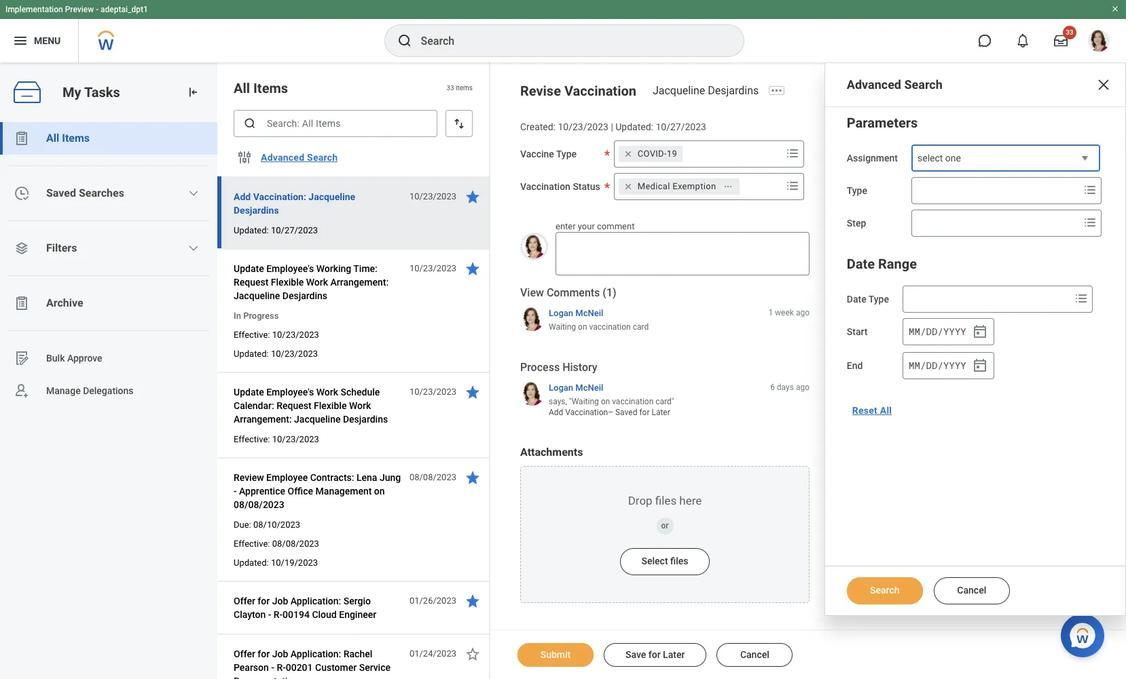 Task type: describe. For each thing, give the bounding box(es) containing it.
update employee's working time: request flexible work arrangement: jacqueline desjardins button
[[234, 261, 402, 304]]

employee's for request
[[266, 387, 314, 398]]

created: 10/23/2023 | updated: 10/27/2023
[[520, 122, 706, 132]]

advanced search dialog
[[825, 62, 1126, 617]]

star image for review employee contracts: lena jung - apprentice office management on 08/08/2023
[[465, 470, 481, 486]]

advanced search inside button
[[261, 152, 338, 163]]

10/27/2023 inside item list element
[[271, 226, 318, 236]]

updated: 10/19/2023
[[234, 558, 318, 569]]

|
[[611, 122, 613, 132]]

inbox large image
[[1054, 34, 1068, 48]]

adeptai_dpt1
[[101, 5, 148, 14]]

update for update employee's work schedule calendar: request flexible work arrangement: jacqueline desjardins
[[234, 387, 264, 398]]

card"
[[656, 397, 674, 407]]

offer for job application: rachel pearson ‎- r-00201 customer service representative button
[[234, 647, 402, 680]]

1 week ago
[[769, 308, 810, 318]]

medical exemption
[[638, 181, 716, 191]]

date range
[[847, 256, 917, 272]]

‎- for pearson
[[271, 663, 274, 674]]

archive
[[46, 297, 83, 310]]

archive button
[[0, 287, 217, 320]]

2 vertical spatial 08/08/2023
[[272, 539, 319, 550]]

01/24/2023
[[410, 649, 456, 660]]

employee's for flexible
[[266, 264, 314, 274]]

step
[[847, 218, 866, 229]]

manage delegations
[[46, 386, 134, 396]]

customer
[[315, 663, 357, 674]]

search image
[[396, 33, 413, 49]]

logan mcneil for history
[[549, 383, 603, 393]]

schedule
[[341, 387, 380, 398]]

prompts image for vaccine type
[[784, 145, 801, 162]]

updated: 10/27/2023
[[234, 226, 318, 236]]

delegations
[[83, 386, 134, 396]]

review employee contracts: lena jung - apprentice office management on 08/08/2023
[[234, 473, 401, 511]]

x small image for status
[[621, 180, 635, 193]]

notifications large image
[[1016, 34, 1030, 48]]

logan mcneil for comments
[[549, 308, 603, 318]]

range
[[878, 256, 917, 272]]

0 vertical spatial vaccination
[[589, 323, 631, 332]]

time:
[[353, 264, 378, 274]]

1 horizontal spatial 10/27/2023
[[656, 122, 706, 132]]

medical exemption element
[[638, 181, 716, 193]]

0 vertical spatial search
[[904, 77, 943, 92]]

jacqueline desjardins element
[[653, 84, 767, 97]]

jacqueline desjardins
[[653, 84, 759, 97]]

cloud
[[312, 610, 337, 621]]

prompts image for step
[[1082, 215, 1098, 231]]

jacqueline inside add vaccination: jacqueline desjardins
[[309, 192, 355, 202]]

mm / dd / yyyy for end
[[909, 359, 966, 372]]

date for date range
[[847, 256, 875, 272]]

Date Type field
[[903, 287, 1071, 312]]

jacqueline inside update employee's work schedule calendar: request flexible work arrangement: jacqueline desjardins
[[294, 414, 341, 425]]

calendar image for end
[[972, 358, 988, 374]]

offer for offer for job application: rachel pearson ‎- r-00201 customer service representative
[[234, 649, 255, 660]]

star image for update employee's work schedule calendar: request flexible work arrangement: jacqueline desjardins
[[465, 384, 481, 401]]

your
[[578, 221, 595, 231]]

advanced inside advanced search 'dialog'
[[847, 77, 901, 92]]

add inside says, "waiting on vaccination card" add vaccination – saved for later
[[549, 408, 563, 418]]

view comments (1)
[[520, 287, 617, 300]]

due: 08/10/2023
[[234, 520, 300, 531]]

rachel
[[344, 649, 372, 660]]

history
[[563, 361, 598, 374]]

files
[[670, 556, 688, 567]]

- inside banner
[[96, 5, 99, 14]]

type inside parameters group
[[847, 185, 867, 196]]

prompts image
[[1073, 291, 1090, 307]]

logan mcneil button for history
[[549, 382, 603, 394]]

contracts:
[[310, 473, 354, 484]]

vaccination inside says, "waiting on vaccination card" add vaccination – saved for later
[[612, 397, 654, 407]]

logan for comments
[[549, 308, 573, 318]]

tasks
[[84, 84, 120, 100]]

for inside says, "waiting on vaccination card" add vaccination – saved for later
[[639, 408, 650, 418]]

my tasks element
[[0, 62, 217, 680]]

Step field
[[912, 211, 1079, 236]]

type for date type
[[869, 294, 889, 305]]

cancel
[[957, 586, 986, 596]]

1 horizontal spatial on
[[578, 323, 587, 332]]

working
[[316, 264, 351, 274]]

vaccine
[[520, 149, 554, 159]]

updated: for updated: 10/19/2023
[[234, 558, 269, 569]]

revise vaccination
[[520, 83, 636, 99]]

enter
[[556, 221, 576, 231]]

parameters
[[847, 115, 918, 131]]

1 vertical spatial vaccination
[[520, 181, 571, 192]]

bulk
[[46, 353, 65, 364]]

arrangement: inside update employee's work schedule calendar: request flexible work arrangement: jacqueline desjardins
[[234, 414, 292, 425]]

select files
[[642, 556, 688, 567]]

implementation
[[5, 5, 63, 14]]

view
[[520, 287, 544, 300]]

user plus image
[[14, 383, 30, 399]]

end group
[[903, 353, 994, 380]]

dd for end
[[926, 359, 938, 372]]

review employee contracts: lena jung - apprentice office management on 08/08/2023 button
[[234, 470, 402, 514]]

job for 00194
[[272, 596, 288, 607]]

management
[[316, 486, 372, 497]]

2 vertical spatial work
[[349, 401, 371, 412]]

on inside says, "waiting on vaccination card" add vaccination – saved for later
[[601, 397, 610, 407]]

or
[[661, 522, 669, 531]]

desjardins inside update employee's work schedule calendar: request flexible work arrangement: jacqueline desjardins
[[343, 414, 388, 425]]

mm for end
[[909, 359, 920, 372]]

2 effective: from the top
[[234, 435, 270, 445]]

rename image
[[14, 351, 30, 367]]

items
[[456, 84, 473, 92]]

19
[[667, 149, 677, 159]]

updated: for updated: 10/23/2023
[[234, 349, 269, 359]]

08/08/2023 inside review employee contracts: lena jung - apprentice office management on 08/08/2023
[[234, 500, 284, 511]]

week
[[775, 308, 794, 318]]

(1)
[[603, 287, 617, 300]]

parameters group
[[847, 112, 1104, 237]]

process history
[[520, 361, 598, 374]]

date for date type
[[847, 294, 867, 305]]

revise
[[520, 83, 561, 99]]

manage
[[46, 386, 81, 396]]

Type field
[[912, 179, 1079, 203]]

star image for in progress
[[465, 261, 481, 277]]

cancel button
[[934, 578, 1010, 605]]

attachments region
[[520, 446, 810, 604]]

effective: 08/08/2023
[[234, 539, 319, 550]]

flexible inside 'update employee's working time: request flexible work arrangement: jacqueline desjardins'
[[271, 277, 304, 288]]

effective: for update employee's working time: request flexible work arrangement: jacqueline desjardins
[[234, 330, 270, 340]]

mm / dd / yyyy for start
[[909, 325, 966, 338]]

reset all button
[[847, 397, 898, 425]]

transformation import image
[[186, 86, 200, 99]]

start
[[847, 327, 868, 338]]

review
[[234, 473, 264, 484]]

all items button
[[0, 122, 217, 155]]

vaccination status
[[520, 181, 600, 192]]

10/19/2023
[[271, 558, 318, 569]]

one
[[945, 153, 961, 164]]

effective: for review employee contracts: lena jung - apprentice office management on 08/08/2023
[[234, 539, 270, 550]]

item list element
[[217, 62, 490, 680]]

all inside advanced search 'dialog'
[[880, 406, 892, 416]]

select one
[[918, 153, 961, 164]]

created:
[[520, 122, 556, 132]]

update employee's work schedule calendar: request flexible work arrangement: jacqueline desjardins
[[234, 387, 388, 425]]

advanced search button
[[255, 144, 343, 171]]

search inside search button
[[870, 586, 900, 596]]

saved
[[615, 408, 637, 418]]

bulk approve
[[46, 353, 102, 364]]

desjardins inside add vaccination: jacqueline desjardins
[[234, 205, 279, 216]]

card
[[633, 323, 649, 332]]

mcneil for comments
[[576, 308, 603, 318]]

pearson
[[234, 663, 269, 674]]

covid-19, press delete to clear value. option
[[619, 146, 683, 162]]

action bar region
[[490, 630, 1126, 680]]

comments
[[547, 287, 600, 300]]

1
[[769, 308, 773, 318]]

updated: right the |
[[616, 122, 653, 132]]

add vaccination: jacqueline desjardins button
[[234, 189, 402, 219]]

request inside update employee's work schedule calendar: request flexible work arrangement: jacqueline desjardins
[[277, 401, 311, 412]]

profile logan mcneil element
[[1080, 26, 1118, 56]]

comment
[[597, 221, 635, 231]]

clipboard image for all items
[[14, 130, 30, 147]]

0 vertical spatial vaccination
[[564, 83, 636, 99]]

all inside "my tasks" element
[[46, 132, 59, 145]]

flexible inside update employee's work schedule calendar: request flexible work arrangement: jacqueline desjardins
[[314, 401, 347, 412]]



Task type: locate. For each thing, give the bounding box(es) containing it.
work down working
[[306, 277, 328, 288]]

1 yyyy from the top
[[944, 325, 966, 338]]

days
[[777, 383, 794, 392]]

1 offer from the top
[[234, 596, 255, 607]]

2 mm from the top
[[909, 359, 920, 372]]

1 vertical spatial all
[[46, 132, 59, 145]]

update up calendar:
[[234, 387, 264, 398]]

logan mcneil inside process history region
[[549, 383, 603, 393]]

0 horizontal spatial advanced search
[[261, 152, 338, 163]]

calendar image down date type field
[[972, 324, 988, 340]]

advanced search inside 'dialog'
[[847, 77, 943, 92]]

2 calendar image from the top
[[972, 358, 988, 374]]

08/08/2023 right "jung"
[[410, 473, 456, 483]]

yyyy for start
[[944, 325, 966, 338]]

employee's
[[266, 264, 314, 274], [266, 387, 314, 398]]

configure image
[[236, 149, 253, 166]]

0 horizontal spatial arrangement:
[[234, 414, 292, 425]]

waiting on vaccination card
[[549, 323, 649, 332]]

employee's down updated: 10/27/2023
[[266, 264, 314, 274]]

calendar image inside 'start' group
[[972, 324, 988, 340]]

application: up '00201'
[[291, 649, 341, 660]]

0 vertical spatial advanced search
[[847, 77, 943, 92]]

mm / dd / yyyy down 'start' group
[[909, 359, 966, 372]]

mcneil up "waiting
[[576, 383, 603, 393]]

assignment
[[847, 153, 898, 164]]

logan
[[549, 308, 573, 318], [549, 383, 573, 393]]

2 star image from the top
[[465, 647, 481, 663]]

all items inside item list element
[[234, 80, 288, 96]]

update employee's working time: request flexible work arrangement: jacqueline desjardins
[[234, 264, 389, 302]]

clipboard image inside all items button
[[14, 130, 30, 147]]

2 x small image from the top
[[621, 180, 635, 193]]

1 horizontal spatial search
[[870, 586, 900, 596]]

10/27/2023
[[656, 122, 706, 132], [271, 226, 318, 236]]

close environment banner image
[[1111, 5, 1119, 13]]

yyyy inside "end" group
[[944, 359, 966, 372]]

effective: 10/23/2023 up employee
[[234, 435, 319, 445]]

medical exemption, press delete to clear value. option
[[619, 178, 740, 195]]

0 horizontal spatial search
[[307, 152, 338, 163]]

0 vertical spatial x small image
[[621, 147, 635, 161]]

0 vertical spatial for
[[639, 408, 650, 418]]

0 horizontal spatial -
[[96, 5, 99, 14]]

1 vertical spatial clipboard image
[[14, 295, 30, 312]]

items inside item list element
[[253, 80, 288, 96]]

calendar image for start
[[972, 324, 988, 340]]

mm down 'start' group
[[909, 359, 920, 372]]

lena
[[357, 473, 377, 484]]

effective: down in progress
[[234, 330, 270, 340]]

1 vertical spatial all items
[[46, 132, 90, 145]]

effective: down due:
[[234, 539, 270, 550]]

jacqueline
[[653, 84, 705, 97], [309, 192, 355, 202], [234, 291, 280, 302], [294, 414, 341, 425]]

star image for add vaccination: jacqueline desjardins
[[465, 189, 481, 205]]

0 vertical spatial advanced
[[847, 77, 901, 92]]

1 vertical spatial ‎-
[[271, 663, 274, 674]]

updated: for updated: 10/27/2023
[[234, 226, 269, 236]]

ago right the "week"
[[796, 308, 810, 318]]

2 star image from the top
[[465, 384, 481, 401]]

on inside review employee contracts: lena jung - apprentice office management on 08/08/2023
[[374, 486, 385, 497]]

0 vertical spatial arrangement:
[[330, 277, 389, 288]]

1 vertical spatial 10/27/2023
[[271, 226, 318, 236]]

for up "clayton"
[[258, 596, 270, 607]]

application: up cloud
[[291, 596, 341, 607]]

update down updated: 10/27/2023
[[234, 264, 264, 274]]

items down the my
[[62, 132, 90, 145]]

for for offer for job application: rachel pearson ‎- r-00201 customer service representative
[[258, 649, 270, 660]]

updated: down the effective: 08/08/2023
[[234, 558, 269, 569]]

4 star image from the top
[[465, 594, 481, 610]]

2 vertical spatial effective:
[[234, 539, 270, 550]]

on right 'waiting' on the top of page
[[578, 323, 587, 332]]

offer for job application: rachel pearson ‎- r-00201 customer service representative
[[234, 649, 391, 680]]

yyyy down 'start' group
[[944, 359, 966, 372]]

x small image left covid-
[[621, 147, 635, 161]]

logan mcneil button up "waiting
[[549, 382, 603, 394]]

mcneil for history
[[576, 383, 603, 393]]

2 clipboard image from the top
[[14, 295, 30, 312]]

1 clipboard image from the top
[[14, 130, 30, 147]]

1 star image from the top
[[465, 189, 481, 205]]

1 ago from the top
[[796, 308, 810, 318]]

update inside update employee's work schedule calendar: request flexible work arrangement: jacqueline desjardins
[[234, 387, 264, 398]]

dd up "end" group
[[926, 325, 938, 338]]

bulk approve link
[[0, 342, 217, 375]]

add
[[234, 192, 251, 202], [549, 408, 563, 418]]

2 job from the top
[[272, 649, 288, 660]]

mm / dd / yyyy
[[909, 325, 966, 338], [909, 359, 966, 372]]

flexible up 'progress'
[[271, 277, 304, 288]]

2 vertical spatial search
[[870, 586, 900, 596]]

1 vertical spatial logan mcneil button
[[549, 382, 603, 394]]

1 calendar image from the top
[[972, 324, 988, 340]]

application:
[[291, 596, 341, 607], [291, 649, 341, 660]]

1 horizontal spatial items
[[253, 80, 288, 96]]

covid-19 element
[[638, 148, 677, 160]]

application: for customer
[[291, 649, 341, 660]]

1 vertical spatial x small image
[[621, 180, 635, 193]]

items up search image
[[253, 80, 288, 96]]

0 vertical spatial logan mcneil button
[[549, 307, 603, 319]]

r- inside offer for job application: sergio clayton ‎- r-00194 cloud engineer
[[274, 610, 283, 621]]

in progress
[[234, 311, 279, 321]]

employee's inside update employee's work schedule calendar: request flexible work arrangement: jacqueline desjardins
[[266, 387, 314, 398]]

0 vertical spatial request
[[234, 277, 269, 288]]

1 dd from the top
[[926, 325, 938, 338]]

0 vertical spatial application:
[[291, 596, 341, 607]]

offer up pearson
[[234, 649, 255, 660]]

x image
[[1096, 77, 1112, 93]]

1 logan from the top
[[549, 308, 573, 318]]

"waiting
[[569, 397, 599, 407]]

1 vertical spatial calendar image
[[972, 358, 988, 374]]

jacqueline up in progress
[[234, 291, 280, 302]]

process history region
[[520, 361, 810, 423]]

reset all
[[852, 406, 892, 416]]

updated: down in progress
[[234, 349, 269, 359]]

vaccination down "waiting
[[565, 408, 608, 418]]

arrangement: inside 'update employee's working time: request flexible work arrangement: jacqueline desjardins'
[[330, 277, 389, 288]]

1 vertical spatial r-
[[277, 663, 286, 674]]

1 mm from the top
[[909, 325, 920, 338]]

request right calendar:
[[277, 401, 311, 412]]

0 horizontal spatial type
[[556, 149, 577, 159]]

10/23/2023
[[558, 122, 609, 132], [410, 192, 456, 202], [410, 264, 456, 274], [272, 330, 319, 340], [271, 349, 318, 359], [410, 387, 456, 397], [272, 435, 319, 445]]

mm up "end" group
[[909, 325, 920, 338]]

1 vertical spatial logan mcneil
[[549, 383, 603, 393]]

0 vertical spatial effective:
[[234, 330, 270, 340]]

2 vertical spatial type
[[869, 294, 889, 305]]

date range group
[[847, 253, 1104, 381]]

yyyy for end
[[944, 359, 966, 372]]

0 horizontal spatial items
[[62, 132, 90, 145]]

ago for view comments (1)
[[796, 308, 810, 318]]

manage delegations link
[[0, 375, 217, 408]]

update
[[234, 264, 264, 274], [234, 387, 264, 398]]

‎- up representative
[[271, 663, 274, 674]]

offer up "clayton"
[[234, 596, 255, 607]]

calendar image inside "end" group
[[972, 358, 988, 374]]

desjardins inside 'update employee's working time: request flexible work arrangement: jacqueline desjardins'
[[282, 291, 327, 302]]

on up –
[[601, 397, 610, 407]]

effective: down calendar:
[[234, 435, 270, 445]]

type right vaccine
[[556, 149, 577, 159]]

updated:
[[616, 122, 653, 132], [234, 226, 269, 236], [234, 349, 269, 359], [234, 558, 269, 569]]

date type
[[847, 294, 889, 305]]

1 application: from the top
[[291, 596, 341, 607]]

implementation preview -   adeptai_dpt1
[[5, 5, 148, 14]]

1 vertical spatial employee's
[[266, 387, 314, 398]]

mm for start
[[909, 325, 920, 338]]

service
[[359, 663, 391, 674]]

advanced right configure icon
[[261, 152, 305, 163]]

dd inside 'start' group
[[926, 325, 938, 338]]

arrangement:
[[330, 277, 389, 288], [234, 414, 292, 425]]

says,
[[549, 397, 567, 407]]

2 logan from the top
[[549, 383, 573, 393]]

1 horizontal spatial all
[[234, 80, 250, 96]]

1 vertical spatial offer
[[234, 649, 255, 660]]

1 horizontal spatial flexible
[[314, 401, 347, 412]]

offer for offer for job application: sergio clayton ‎- r-00194 cloud engineer
[[234, 596, 255, 607]]

select one button
[[912, 145, 1100, 173]]

2 vertical spatial on
[[374, 486, 385, 497]]

search image
[[243, 117, 257, 130]]

x small image left medical
[[621, 180, 635, 193]]

x small image for type
[[621, 147, 635, 161]]

1 horizontal spatial add
[[549, 408, 563, 418]]

date up start
[[847, 294, 867, 305]]

ago inside process history region
[[796, 383, 810, 392]]

0 vertical spatial update
[[234, 264, 264, 274]]

dd inside "end" group
[[926, 359, 938, 372]]

1 effective: 10/23/2023 from the top
[[234, 330, 319, 340]]

prompts image for vaccination status
[[784, 178, 801, 194]]

1 vertical spatial type
[[847, 185, 867, 196]]

0 vertical spatial flexible
[[271, 277, 304, 288]]

2 mcneil from the top
[[576, 383, 603, 393]]

ago for process history
[[796, 383, 810, 392]]

2 horizontal spatial on
[[601, 397, 610, 407]]

advanced inside advanced search button
[[261, 152, 305, 163]]

job for 00201
[[272, 649, 288, 660]]

mm / dd / yyyy inside "end" group
[[909, 359, 966, 372]]

0 vertical spatial star image
[[465, 261, 481, 277]]

0 vertical spatial dd
[[926, 325, 938, 338]]

1 vertical spatial items
[[62, 132, 90, 145]]

2 vertical spatial all
[[880, 406, 892, 416]]

arrangement: down calendar:
[[234, 414, 292, 425]]

covid-
[[638, 149, 667, 159]]

employee's up calendar:
[[266, 387, 314, 398]]

vaccination:
[[253, 192, 306, 202]]

mm / dd / yyyy up "end" group
[[909, 325, 966, 338]]

all items down the my
[[46, 132, 90, 145]]

star image
[[465, 189, 481, 205], [465, 384, 481, 401], [465, 470, 481, 486], [465, 594, 481, 610]]

1 vertical spatial for
[[258, 596, 270, 607]]

0 horizontal spatial 10/27/2023
[[271, 226, 318, 236]]

all items inside all items button
[[46, 132, 90, 145]]

‎- for clayton
[[268, 610, 271, 621]]

1 vertical spatial mm
[[909, 359, 920, 372]]

logan mcneil up 'waiting' on the top of page
[[549, 308, 603, 318]]

advanced search up vaccination:
[[261, 152, 338, 163]]

type up step
[[847, 185, 867, 196]]

2 offer from the top
[[234, 649, 255, 660]]

mcneil inside process history region
[[576, 383, 603, 393]]

logan mcneil button up 'waiting' on the top of page
[[549, 307, 603, 319]]

reset
[[852, 406, 878, 416]]

yyyy up "end" group
[[944, 325, 966, 338]]

1 horizontal spatial -
[[234, 486, 237, 497]]

1 vertical spatial date
[[847, 294, 867, 305]]

r- inside offer for job application: rachel pearson ‎- r-00201 customer service representative
[[277, 663, 286, 674]]

offer inside offer for job application: rachel pearson ‎- r-00201 customer service representative
[[234, 649, 255, 660]]

for inside offer for job application: sergio clayton ‎- r-00194 cloud engineer
[[258, 596, 270, 607]]

mm inside 'start' group
[[909, 325, 920, 338]]

0 vertical spatial type
[[556, 149, 577, 159]]

mm / dd / yyyy inside 'start' group
[[909, 325, 966, 338]]

calendar image down 'start' group
[[972, 358, 988, 374]]

- down the review in the bottom left of the page
[[234, 486, 237, 497]]

0 vertical spatial mm
[[909, 325, 920, 338]]

1 vertical spatial job
[[272, 649, 288, 660]]

2 mm / dd / yyyy from the top
[[909, 359, 966, 372]]

date up date type
[[847, 256, 875, 272]]

1 mm / dd / yyyy from the top
[[909, 325, 966, 338]]

2 application: from the top
[[291, 649, 341, 660]]

all inside item list element
[[234, 80, 250, 96]]

clipboard image inside archive button
[[14, 295, 30, 312]]

job up '00201'
[[272, 649, 288, 660]]

advanced search up parameters button
[[847, 77, 943, 92]]

request inside 'update employee's working time: request flexible work arrangement: jacqueline desjardins'
[[234, 277, 269, 288]]

0 vertical spatial date
[[847, 256, 875, 272]]

00194
[[283, 610, 310, 621]]

application: for cloud
[[291, 596, 341, 607]]

1 vertical spatial -
[[234, 486, 237, 497]]

enter your comment text field
[[556, 232, 810, 276]]

approve
[[67, 353, 102, 364]]

employee's photo (logan mcneil) image
[[520, 233, 548, 261]]

0 vertical spatial all
[[234, 80, 250, 96]]

0 vertical spatial yyyy
[[944, 325, 966, 338]]

logan mcneil up "waiting
[[549, 383, 603, 393]]

1 horizontal spatial arrangement:
[[330, 277, 389, 288]]

medical
[[638, 181, 670, 191]]

x small image
[[621, 147, 635, 161], [621, 180, 635, 193]]

update inside 'update employee's working time: request flexible work arrangement: jacqueline desjardins'
[[234, 264, 264, 274]]

offer for job application: sergio clayton ‎- r-00194 cloud engineer button
[[234, 594, 402, 624]]

calendar image
[[972, 324, 988, 340], [972, 358, 988, 374]]

10/27/2023 down add vaccination: jacqueline desjardins
[[271, 226, 318, 236]]

logan up "says,"
[[549, 383, 573, 393]]

advanced
[[847, 77, 901, 92], [261, 152, 305, 163]]

logan mcneil button inside process history region
[[549, 382, 603, 394]]

0 vertical spatial work
[[306, 277, 328, 288]]

mm inside "end" group
[[909, 359, 920, 372]]

representative
[[234, 677, 297, 680]]

advanced up parameters button
[[847, 77, 901, 92]]

0 vertical spatial on
[[578, 323, 587, 332]]

search button
[[847, 578, 923, 605]]

mcneil
[[576, 308, 603, 318], [576, 383, 603, 393]]

0 horizontal spatial request
[[234, 277, 269, 288]]

33
[[447, 84, 454, 92]]

2 logan mcneil button from the top
[[549, 382, 603, 394]]

2 update from the top
[[234, 387, 264, 398]]

logan mcneil button for comments
[[549, 307, 603, 319]]

effective: 10/23/2023 up updated: 10/23/2023
[[234, 330, 319, 340]]

r- up representative
[[277, 663, 286, 674]]

request up in progress
[[234, 277, 269, 288]]

2 date from the top
[[847, 294, 867, 305]]

0 vertical spatial logan mcneil
[[549, 308, 603, 318]]

clipboard image for archive
[[14, 295, 30, 312]]

application: inside offer for job application: rachel pearson ‎- r-00201 customer service representative
[[291, 649, 341, 660]]

1 update from the top
[[234, 264, 264, 274]]

offer inside offer for job application: sergio clayton ‎- r-00194 cloud engineer
[[234, 596, 255, 607]]

on down "jung"
[[374, 486, 385, 497]]

0 vertical spatial mm / dd / yyyy
[[909, 325, 966, 338]]

0 vertical spatial ‎-
[[268, 610, 271, 621]]

vaccination down vaccine type
[[520, 181, 571, 192]]

job inside offer for job application: sergio clayton ‎- r-00194 cloud engineer
[[272, 596, 288, 607]]

type down date range
[[869, 294, 889, 305]]

date range button
[[847, 256, 917, 272]]

2 logan mcneil from the top
[[549, 383, 603, 393]]

1 vertical spatial add
[[549, 408, 563, 418]]

00201
[[286, 663, 313, 674]]

job up 00194
[[272, 596, 288, 607]]

0 vertical spatial items
[[253, 80, 288, 96]]

1 mcneil from the top
[[576, 308, 603, 318]]

r- right "clayton"
[[274, 610, 283, 621]]

0 horizontal spatial all
[[46, 132, 59, 145]]

mcneil up the waiting on vaccination card
[[576, 308, 603, 318]]

updated: 10/23/2023
[[234, 349, 318, 359]]

yyyy inside 'start' group
[[944, 325, 966, 338]]

2 vertical spatial vaccination
[[565, 408, 608, 418]]

1 logan mcneil from the top
[[549, 308, 603, 318]]

1 vertical spatial 08/08/2023
[[234, 500, 284, 511]]

08/10/2023
[[253, 520, 300, 531]]

‎- right "clayton"
[[268, 610, 271, 621]]

0 vertical spatial calendar image
[[972, 324, 988, 340]]

0 vertical spatial job
[[272, 596, 288, 607]]

1 vertical spatial advanced search
[[261, 152, 338, 163]]

1 vertical spatial request
[[277, 401, 311, 412]]

status
[[573, 181, 600, 192]]

employee's inside 'update employee's working time: request flexible work arrangement: jacqueline desjardins'
[[266, 264, 314, 274]]

‎- inside offer for job application: sergio clayton ‎- r-00194 cloud engineer
[[268, 610, 271, 621]]

dd for start
[[926, 325, 938, 338]]

0 vertical spatial effective: 10/23/2023
[[234, 330, 319, 340]]

vaccination up saved
[[612, 397, 654, 407]]

1 vertical spatial logan
[[549, 383, 573, 393]]

vaccination inside says, "waiting on vaccination card" add vaccination – saved for later
[[565, 408, 608, 418]]

r- for 00201
[[277, 663, 286, 674]]

1 vertical spatial dd
[[926, 359, 938, 372]]

logan up 'waiting' on the top of page
[[549, 308, 573, 318]]

2 employee's from the top
[[266, 387, 314, 398]]

jacqueline down "schedule"
[[294, 414, 341, 425]]

1 horizontal spatial type
[[847, 185, 867, 196]]

2 horizontal spatial type
[[869, 294, 889, 305]]

on
[[578, 323, 587, 332], [601, 397, 610, 407], [374, 486, 385, 497]]

attachments
[[520, 446, 583, 459]]

says, "waiting on vaccination card" add vaccination – saved for later
[[549, 397, 674, 418]]

calendar:
[[234, 401, 274, 412]]

my
[[62, 84, 81, 100]]

0 vertical spatial clipboard image
[[14, 130, 30, 147]]

for up pearson
[[258, 649, 270, 660]]

33 items
[[447, 84, 473, 92]]

1 effective: from the top
[[234, 330, 270, 340]]

preview
[[65, 5, 94, 14]]

request
[[234, 277, 269, 288], [277, 401, 311, 412]]

08/08/2023 down apprentice at the bottom left of page
[[234, 500, 284, 511]]

prompts image for type
[[1082, 182, 1098, 198]]

application: inside offer for job application: sergio clayton ‎- r-00194 cloud engineer
[[291, 596, 341, 607]]

dd down 'start' group
[[926, 359, 938, 372]]

1 vertical spatial arrangement:
[[234, 414, 292, 425]]

select
[[642, 556, 668, 567]]

2 effective: 10/23/2023 from the top
[[234, 435, 319, 445]]

star image for 01/24/2023
[[465, 647, 481, 663]]

for inside offer for job application: rachel pearson ‎- r-00201 customer service representative
[[258, 649, 270, 660]]

0 vertical spatial employee's
[[266, 264, 314, 274]]

all
[[234, 80, 250, 96], [46, 132, 59, 145], [880, 406, 892, 416]]

1 vertical spatial on
[[601, 397, 610, 407]]

1 job from the top
[[272, 596, 288, 607]]

update employee's work schedule calendar: request flexible work arrangement: jacqueline desjardins button
[[234, 384, 402, 428]]

2 ago from the top
[[796, 383, 810, 392]]

type
[[556, 149, 577, 159], [847, 185, 867, 196], [869, 294, 889, 305]]

1 vertical spatial work
[[316, 387, 338, 398]]

engineer
[[339, 610, 376, 621]]

select
[[918, 153, 943, 164]]

jacqueline down advanced search button
[[309, 192, 355, 202]]

3 effective: from the top
[[234, 539, 270, 550]]

items
[[253, 80, 288, 96], [62, 132, 90, 145]]

10/27/2023 up 19
[[656, 122, 706, 132]]

vaccination left card
[[589, 323, 631, 332]]

star image
[[465, 261, 481, 277], [465, 647, 481, 663]]

r- for 00194
[[274, 610, 283, 621]]

related actions image
[[724, 182, 733, 191]]

prompts image
[[784, 145, 801, 162], [784, 178, 801, 194], [1082, 182, 1098, 198], [1082, 215, 1098, 231]]

covid-19
[[638, 149, 677, 159]]

apprentice
[[239, 486, 285, 497]]

arrangement: down time:
[[330, 277, 389, 288]]

0 vertical spatial ago
[[796, 308, 810, 318]]

all items up search image
[[234, 80, 288, 96]]

office
[[288, 486, 313, 497]]

–
[[608, 408, 613, 418]]

1 date from the top
[[847, 256, 875, 272]]

work down "schedule"
[[349, 401, 371, 412]]

type for vaccine type
[[556, 149, 577, 159]]

end
[[847, 361, 863, 372]]

- right preview
[[96, 5, 99, 14]]

for for offer for job application: sergio clayton ‎- r-00194 cloud engineer
[[258, 596, 270, 607]]

1 logan mcneil button from the top
[[549, 307, 603, 319]]

sergio
[[344, 596, 371, 607]]

update for update employee's working time: request flexible work arrangement: jacqueline desjardins
[[234, 264, 264, 274]]

x small image inside covid-19, press delete to clear value. option
[[621, 147, 635, 161]]

‎- inside offer for job application: rachel pearson ‎- r-00201 customer service representative
[[271, 663, 274, 674]]

jacqueline inside 'update employee's working time: request flexible work arrangement: jacqueline desjardins'
[[234, 291, 280, 302]]

1 vertical spatial update
[[234, 387, 264, 398]]

1 vertical spatial advanced
[[261, 152, 305, 163]]

0 vertical spatial -
[[96, 5, 99, 14]]

1 employee's from the top
[[266, 264, 314, 274]]

2 vertical spatial for
[[258, 649, 270, 660]]

ago right days
[[796, 383, 810, 392]]

logan inside process history region
[[549, 383, 573, 393]]

start group
[[903, 319, 994, 346]]

type inside date range group
[[869, 294, 889, 305]]

add down "says,"
[[549, 408, 563, 418]]

2 dd from the top
[[926, 359, 938, 372]]

vaccination up the |
[[564, 83, 636, 99]]

0 vertical spatial r-
[[274, 610, 283, 621]]

work left "schedule"
[[316, 387, 338, 398]]

0 vertical spatial 08/08/2023
[[410, 473, 456, 483]]

updated: down vaccination:
[[234, 226, 269, 236]]

all items
[[234, 80, 288, 96], [46, 132, 90, 145]]

1 horizontal spatial request
[[277, 401, 311, 412]]

08/08/2023 up 10/19/2023
[[272, 539, 319, 550]]

implementation preview -   adeptai_dpt1 banner
[[0, 0, 1126, 62]]

2 yyyy from the top
[[944, 359, 966, 372]]

3 star image from the top
[[465, 470, 481, 486]]

work inside 'update employee's working time: request flexible work arrangement: jacqueline desjardins'
[[306, 277, 328, 288]]

items inside all items button
[[62, 132, 90, 145]]

jacqueline up 19
[[653, 84, 705, 97]]

1 x small image from the top
[[621, 147, 635, 161]]

list
[[0, 122, 217, 408]]

progress
[[243, 311, 279, 321]]

2 horizontal spatial all
[[880, 406, 892, 416]]

job
[[272, 596, 288, 607], [272, 649, 288, 660]]

add inside add vaccination: jacqueline desjardins
[[234, 192, 251, 202]]

clipboard image
[[14, 130, 30, 147], [14, 295, 30, 312]]

flexible down "schedule"
[[314, 401, 347, 412]]

1 horizontal spatial advanced
[[847, 77, 901, 92]]

for left later
[[639, 408, 650, 418]]

1 vertical spatial search
[[307, 152, 338, 163]]

logan for history
[[549, 383, 573, 393]]

1 vertical spatial effective: 10/23/2023
[[234, 435, 319, 445]]

x small image inside medical exemption, press delete to clear value. option
[[621, 180, 635, 193]]

add left vaccination:
[[234, 192, 251, 202]]

- inside review employee contracts: lena jung - apprentice office management on 08/08/2023
[[234, 486, 237, 497]]

search inside advanced search button
[[307, 152, 338, 163]]

1 star image from the top
[[465, 261, 481, 277]]

due:
[[234, 520, 251, 531]]

job inside offer for job application: rachel pearson ‎- r-00201 customer service representative
[[272, 649, 288, 660]]

list containing all items
[[0, 122, 217, 408]]



Task type: vqa. For each thing, say whether or not it's contained in the screenshot.
offer in the "Offer for Job Application: Rachel Pearson ‎- R-00201 Customer Service Representative"
yes



